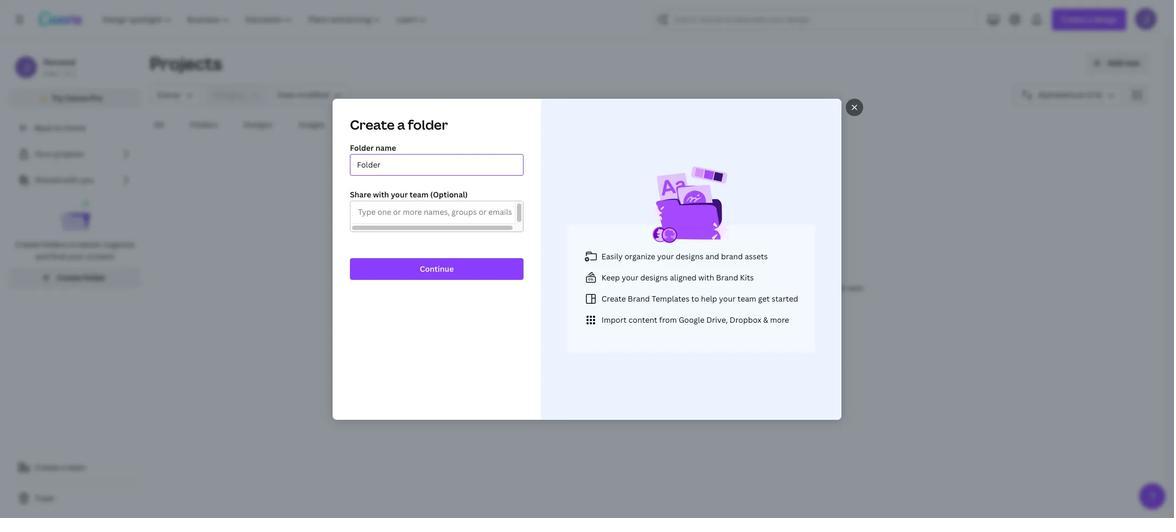 Task type: locate. For each thing, give the bounding box(es) containing it.
folder down better on the left top of the page
[[83, 272, 106, 283]]

find
[[51, 251, 65, 262]]

folder up folder name text field
[[408, 115, 448, 133]]

1 horizontal spatial with
[[373, 189, 389, 199]]

your up keep your designs aligned with brand kits
[[657, 251, 674, 261]]

with
[[62, 175, 78, 185], [373, 189, 389, 199], [698, 272, 714, 282]]

a inside button
[[61, 462, 65, 473]]

team
[[410, 189, 428, 199], [738, 293, 756, 303], [67, 462, 86, 473]]

folder name
[[350, 142, 396, 153]]

organize down upload,
[[548, 283, 574, 292]]

to inside "upload, store and organize your videos add videos to use in your designs or organize them using folders. get started by uploading from your device or importing from other apps."
[[470, 283, 477, 292]]

2 horizontal spatial from
[[813, 283, 828, 292]]

create
[[350, 115, 395, 133], [15, 239, 40, 250], [57, 272, 82, 283], [602, 293, 626, 303], [35, 462, 59, 473]]

None search field
[[653, 9, 978, 30]]

organize inside create folders to better organize and find your content
[[104, 239, 134, 250]]

create left folders
[[15, 239, 40, 250]]

1 horizontal spatial from
[[717, 283, 732, 292]]

with for you
[[62, 175, 78, 185]]

and inside create folders to better organize and find your content
[[35, 251, 49, 262]]

trash
[[35, 493, 55, 504]]

list
[[9, 143, 141, 289]]

with left "you"
[[62, 175, 78, 185]]

0 horizontal spatial a
[[61, 462, 65, 473]]

1 vertical spatial started
[[772, 293, 798, 303]]

brand left kits
[[716, 272, 738, 282]]

&
[[763, 314, 768, 324]]

2 horizontal spatial team
[[738, 293, 756, 303]]

to
[[54, 123, 62, 133], [69, 239, 77, 250], [470, 283, 477, 292], [691, 293, 699, 303]]

brand
[[721, 251, 743, 261]]

your right find
[[67, 251, 84, 262]]

get
[[637, 283, 649, 292]]

1 horizontal spatial started
[[772, 293, 798, 303]]

1 horizontal spatial and
[[623, 265, 641, 278]]

1 horizontal spatial folder
[[408, 115, 448, 133]]

2 horizontal spatial designs
[[676, 251, 704, 261]]

dropbox
[[730, 314, 761, 324]]

create for create a folder
[[350, 115, 395, 133]]

videos button
[[346, 114, 380, 135]]

create for create folders to better organize and find your content
[[15, 239, 40, 250]]

designs up aligned
[[676, 251, 704, 261]]

better
[[79, 239, 102, 250]]

organize right better on the left top of the page
[[104, 239, 134, 250]]

your right help
[[719, 293, 736, 303]]

using
[[594, 283, 610, 292]]

started
[[650, 283, 673, 292], [772, 293, 798, 303]]

2 vertical spatial designs
[[514, 283, 538, 292]]

your inside create folders to better organize and find your content
[[67, 251, 84, 262]]

0 horizontal spatial and
[[35, 251, 49, 262]]

a right videos
[[397, 115, 405, 133]]

and
[[705, 251, 719, 261], [35, 251, 49, 262], [623, 265, 641, 278]]

1 horizontal spatial a
[[397, 115, 405, 133]]

1 vertical spatial brand
[[628, 293, 650, 303]]

0 vertical spatial a
[[397, 115, 405, 133]]

videos right add
[[448, 283, 468, 292]]

from up connect
[[659, 314, 677, 324]]

easily
[[602, 251, 623, 261]]

and left find
[[35, 251, 49, 262]]

designs
[[676, 251, 704, 261], [640, 272, 668, 282], [514, 283, 538, 292]]

to left better on the left top of the page
[[69, 239, 77, 250]]

home
[[64, 123, 85, 133]]

organize up by
[[644, 265, 684, 278]]

or right "device"
[[772, 283, 779, 292]]

or
[[540, 283, 546, 292], [772, 283, 779, 292], [633, 325, 641, 335]]

2 horizontal spatial or
[[772, 283, 779, 292]]

to right back
[[54, 123, 62, 133]]

uploading
[[684, 283, 715, 292]]

from
[[717, 283, 732, 292], [813, 283, 828, 292], [659, 314, 677, 324]]

0 horizontal spatial designs
[[514, 283, 538, 292]]

0 vertical spatial team
[[410, 189, 428, 199]]

organize
[[104, 239, 134, 250], [625, 251, 655, 261], [644, 265, 684, 278], [548, 283, 574, 292]]

more
[[770, 314, 789, 324]]

0 horizontal spatial brand
[[628, 293, 650, 303]]

a for folder
[[397, 115, 405, 133]]

top level navigation element
[[95, 9, 436, 30]]

designs right the in
[[514, 283, 538, 292]]

assets
[[745, 251, 768, 261]]

0 horizontal spatial content
[[86, 251, 115, 262]]

designs up get
[[640, 272, 668, 282]]

help
[[701, 293, 717, 303]]

in
[[491, 283, 497, 292]]

0 horizontal spatial videos
[[448, 283, 468, 292]]

0 vertical spatial videos
[[710, 265, 742, 278]]

Folder name text field
[[357, 154, 517, 175]]

0 vertical spatial content
[[86, 251, 115, 262]]

create up "folder name"
[[350, 115, 395, 133]]

0 vertical spatial folder
[[408, 115, 448, 133]]

importing
[[780, 283, 811, 292]]

aligned
[[670, 272, 697, 282]]

a
[[397, 115, 405, 133], [61, 462, 65, 473]]

and up folders. at the right of the page
[[623, 265, 641, 278]]

with right share
[[373, 189, 389, 199]]

1 vertical spatial a
[[61, 462, 65, 473]]

create for create brand templates to help your team get started
[[602, 293, 626, 303]]

folder
[[408, 115, 448, 133], [83, 272, 106, 283]]

canva
[[65, 93, 88, 103]]

content inside create folders to better organize and find your content
[[86, 251, 115, 262]]

create up trash
[[35, 462, 59, 473]]

account...
[[685, 325, 721, 335]]

create inside create folders to better organize and find your content
[[15, 239, 40, 250]]

started up the templates
[[650, 283, 673, 292]]

0 horizontal spatial from
[[659, 314, 677, 324]]

a up trash link
[[61, 462, 65, 473]]

designs
[[244, 119, 273, 130]]

your down kits
[[734, 283, 748, 292]]

get
[[758, 293, 770, 303]]

shared with you
[[35, 175, 94, 185]]

your projects
[[35, 149, 83, 159]]

team up type one or more names, groups or e​​ma​il​s text box
[[410, 189, 428, 199]]

0 horizontal spatial folder
[[83, 272, 106, 283]]

folder
[[350, 142, 374, 153]]

videos down 'brand'
[[710, 265, 742, 278]]

designs button
[[239, 114, 277, 135]]

team inside create a team button
[[67, 462, 86, 473]]

1 vertical spatial team
[[738, 293, 756, 303]]

create a team button
[[9, 457, 141, 479]]

Type one or more names, groups or e​​ma​il​s text field
[[355, 205, 515, 220]]

share
[[350, 189, 371, 199]]

or right here
[[633, 325, 641, 335]]

1 vertical spatial content
[[629, 314, 657, 324]]

device
[[750, 283, 770, 292]]

team up trash link
[[67, 462, 86, 473]]

from left other on the right bottom of page
[[813, 283, 828, 292]]

team down "device"
[[738, 293, 756, 303]]

content up drop files here or connect an account...
[[629, 314, 657, 324]]

videos
[[710, 265, 742, 278], [448, 283, 468, 292]]

organize up "upload, store and organize your videos add videos to use in your designs or organize them using folders. get started by uploading from your device or importing from other apps."
[[625, 251, 655, 261]]

create folder button
[[9, 267, 141, 289]]

with up uploading
[[698, 272, 714, 282]]

1 horizontal spatial brand
[[716, 272, 738, 282]]

or left them
[[540, 283, 546, 292]]

started down importing on the right of page
[[772, 293, 798, 303]]

and left 'brand'
[[705, 251, 719, 261]]

your
[[391, 189, 408, 199], [657, 251, 674, 261], [67, 251, 84, 262], [686, 265, 708, 278], [622, 272, 638, 282], [498, 283, 513, 292], [734, 283, 748, 292], [719, 293, 736, 303]]

create a folder
[[350, 115, 448, 133]]

1 vertical spatial with
[[373, 189, 389, 199]]

kits
[[740, 272, 754, 282]]

your projects link
[[9, 143, 141, 165]]

2 vertical spatial team
[[67, 462, 86, 473]]

2 horizontal spatial with
[[698, 272, 714, 282]]

1 horizontal spatial videos
[[710, 265, 742, 278]]

pro
[[90, 93, 103, 103]]

to inside create folders to better organize and find your content
[[69, 239, 77, 250]]

0 vertical spatial started
[[650, 283, 673, 292]]

name
[[376, 142, 396, 153]]

personal
[[43, 57, 76, 67]]

create for create a team
[[35, 462, 59, 473]]

create down find
[[57, 272, 82, 283]]

started inside "upload, store and organize your videos add videos to use in your designs or organize them using folders. get started by uploading from your device or importing from other apps."
[[650, 283, 673, 292]]

0 horizontal spatial team
[[67, 462, 86, 473]]

keep your designs aligned with brand kits
[[602, 272, 754, 282]]

1 vertical spatial folder
[[83, 272, 106, 283]]

content down better on the left top of the page
[[86, 251, 115, 262]]

0 horizontal spatial with
[[62, 175, 78, 185]]

create for create folder
[[57, 272, 82, 283]]

create a team
[[35, 462, 86, 473]]

brand down get
[[628, 293, 650, 303]]

1 horizontal spatial content
[[629, 314, 657, 324]]

0 vertical spatial with
[[62, 175, 78, 185]]

create down folders. at the right of the page
[[602, 293, 626, 303]]

by
[[675, 283, 683, 292]]

1 vertical spatial designs
[[640, 272, 668, 282]]

content
[[86, 251, 115, 262], [629, 314, 657, 324]]

from up help
[[717, 283, 732, 292]]

your up folders. at the right of the page
[[622, 272, 638, 282]]

to left use
[[470, 283, 477, 292]]

0 horizontal spatial started
[[650, 283, 673, 292]]



Task type: vqa. For each thing, say whether or not it's contained in the screenshot.
Create associated with Create folder
yes



Task type: describe. For each thing, give the bounding box(es) containing it.
use
[[478, 283, 489, 292]]

1 horizontal spatial designs
[[640, 272, 668, 282]]

apps.
[[848, 283, 865, 292]]

all button
[[150, 114, 168, 135]]

shared
[[35, 175, 61, 185]]

free
[[43, 69, 57, 78]]

your right share
[[391, 189, 408, 199]]

upload,
[[557, 265, 594, 278]]

2 vertical spatial with
[[698, 272, 714, 282]]

import
[[602, 314, 627, 324]]

create brand templates to help your team get started
[[602, 293, 798, 303]]

try
[[52, 93, 63, 103]]

import content from google drive, dropbox & more
[[602, 314, 789, 324]]

connect
[[642, 325, 673, 335]]

share with your team (optional)
[[350, 189, 468, 199]]

images button
[[294, 114, 329, 135]]

store
[[596, 265, 621, 278]]

them
[[576, 283, 592, 292]]

designs inside "upload, store and organize your videos add videos to use in your designs or organize them using folders. get started by uploading from your device or importing from other apps."
[[514, 283, 538, 292]]

continue button
[[350, 258, 524, 280]]

try canva pro
[[52, 93, 103, 103]]

your right the in
[[498, 283, 513, 292]]

create folder
[[57, 272, 106, 283]]

with for your
[[373, 189, 389, 199]]

shared with you link
[[9, 169, 141, 191]]

0 horizontal spatial or
[[540, 283, 546, 292]]

add
[[433, 283, 446, 292]]

free •
[[43, 69, 62, 78]]

here
[[614, 325, 631, 335]]

2 horizontal spatial and
[[705, 251, 719, 261]]

files
[[597, 325, 613, 335]]

and inside "upload, store and organize your videos add videos to use in your designs or organize them using folders. get started by uploading from your device or importing from other apps."
[[623, 265, 641, 278]]

to down uploading
[[691, 293, 699, 303]]

folder inside button
[[83, 272, 106, 283]]

(optional)
[[430, 189, 468, 199]]

continue
[[420, 263, 454, 274]]

you
[[80, 175, 94, 185]]

0 vertical spatial designs
[[676, 251, 704, 261]]

folders
[[190, 119, 218, 130]]

create folders to better organize and find your content
[[15, 239, 134, 262]]

your
[[35, 149, 51, 159]]

all
[[154, 119, 164, 130]]

trash link
[[9, 488, 141, 509]]

drop
[[577, 325, 596, 335]]

1 vertical spatial videos
[[448, 283, 468, 292]]

back to home
[[35, 123, 85, 133]]

back
[[35, 123, 52, 133]]

drive,
[[706, 314, 728, 324]]

0 vertical spatial brand
[[716, 272, 738, 282]]

1
[[72, 69, 76, 78]]

your up uploading
[[686, 265, 708, 278]]

images
[[299, 119, 325, 130]]

•
[[59, 69, 62, 78]]

list containing your projects
[[9, 143, 141, 289]]

an
[[674, 325, 683, 335]]

videos
[[351, 119, 376, 130]]

keep
[[602, 272, 620, 282]]

projects
[[53, 149, 83, 159]]

google
[[679, 314, 705, 324]]

folders
[[41, 239, 67, 250]]

templates
[[652, 293, 690, 303]]

upload, store and organize your videos add videos to use in your designs or organize them using folders. get started by uploading from your device or importing from other apps.
[[433, 265, 865, 292]]

try canva pro button
[[9, 88, 141, 109]]

other
[[829, 283, 846, 292]]

1 horizontal spatial or
[[633, 325, 641, 335]]

back to home link
[[9, 117, 141, 139]]

drop files here or connect an account...
[[577, 325, 721, 335]]

folders button
[[186, 114, 222, 135]]

folders.
[[612, 283, 636, 292]]

1 horizontal spatial team
[[410, 189, 428, 199]]

a for team
[[61, 462, 65, 473]]

projects
[[150, 52, 222, 75]]

easily organize your designs and brand assets
[[602, 251, 768, 261]]



